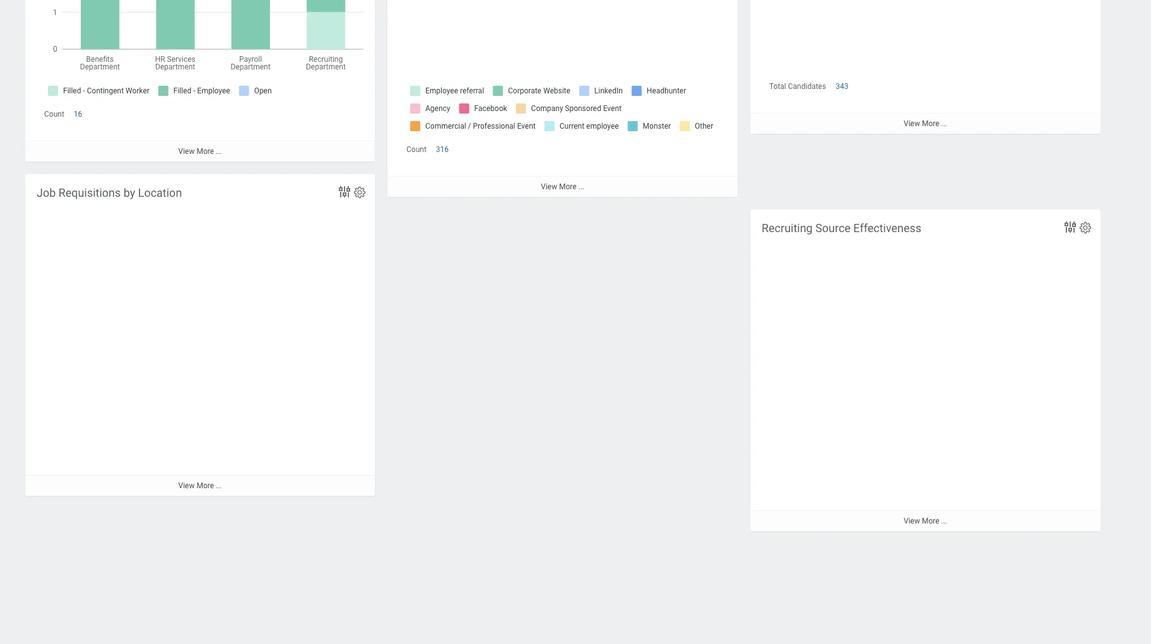 Task type: locate. For each thing, give the bounding box(es) containing it.
view inside job requisitions by location element
[[178, 482, 195, 491]]

view more ... for 'view more ...' link for recruiting source effectiveness "element" at the right
[[904, 517, 947, 526]]

more inside job requisitions by location element
[[197, 482, 214, 491]]

recruiting source effectiveness element
[[751, 210, 1101, 532]]

view
[[178, 147, 195, 156], [541, 183, 557, 191], [178, 482, 195, 491], [904, 517, 920, 526]]

16 button
[[74, 109, 84, 119]]

... inside performance by hiring source element
[[579, 183, 584, 191]]

recruiting
[[762, 222, 813, 235]]

... inside job requisitions by location element
[[216, 482, 222, 491]]

more inside performance by hiring source element
[[559, 183, 577, 191]]

view more ...
[[178, 147, 222, 156], [541, 183, 584, 191], [178, 482, 222, 491], [904, 517, 947, 526]]

view more ... for 'view more ...' link related to job requisitions by location element
[[178, 482, 222, 491]]

view inside performance by hiring source element
[[541, 183, 557, 191]]

0 horizontal spatial count
[[44, 110, 64, 119]]

more for recruiting source effectiveness "element" at the right
[[922, 517, 940, 526]]

count
[[44, 110, 64, 119], [407, 145, 427, 154]]

... inside 'headcount & open positions' element
[[216, 147, 222, 156]]

view inside 'headcount & open positions' element
[[178, 147, 195, 156]]

316
[[436, 145, 449, 154]]

... for 'view more ...' link for recruiting source effectiveness "element" at the right
[[941, 517, 947, 526]]

more
[[197, 147, 214, 156], [559, 183, 577, 191], [197, 482, 214, 491], [922, 517, 940, 526]]

316 button
[[436, 145, 451, 155]]

count for 316
[[407, 145, 427, 154]]

job requisitions by location element
[[25, 174, 375, 496]]

0 vertical spatial count
[[44, 110, 64, 119]]

count inside performance by hiring source element
[[407, 145, 427, 154]]

view inside recruiting source effectiveness "element"
[[904, 517, 920, 526]]

count for 16
[[44, 110, 64, 119]]

view for 'view more ...' link for 'headcount & open positions' element
[[178, 147, 195, 156]]

count left 16
[[44, 110, 64, 119]]

more for 'headcount & open positions' element
[[197, 147, 214, 156]]

view more ... link
[[25, 141, 375, 162], [388, 176, 738, 197], [25, 475, 375, 496], [751, 511, 1101, 532]]

count left 316 on the left top
[[407, 145, 427, 154]]

more inside recruiting source effectiveness "element"
[[922, 517, 940, 526]]

view more ... link for job requisitions by location element
[[25, 475, 375, 496]]

1 horizontal spatial count
[[407, 145, 427, 154]]

... inside recruiting source effectiveness "element"
[[941, 517, 947, 526]]

more for job requisitions by location element
[[197, 482, 214, 491]]

view more ... for 'view more ...' link for 'headcount & open positions' element
[[178, 147, 222, 156]]

view more ... inside performance by hiring source element
[[541, 183, 584, 191]]

... for 'view more ...' link for 'headcount & open positions' element
[[216, 147, 222, 156]]

view more ... inside 'headcount & open positions' element
[[178, 147, 222, 156]]

configure recruiting source effectiveness image
[[1079, 221, 1093, 235]]

configure job requisitions by location image
[[353, 186, 367, 199]]

1 vertical spatial count
[[407, 145, 427, 154]]

...
[[216, 147, 222, 156], [579, 183, 584, 191], [216, 482, 222, 491], [941, 517, 947, 526]]

more inside 'headcount & open positions' element
[[197, 147, 214, 156]]

... for 'view more ...' link related to job requisitions by location element
[[216, 482, 222, 491]]

view more ... inside job requisitions by location element
[[178, 482, 222, 491]]

16
[[74, 110, 82, 119]]

view more ... inside recruiting source effectiveness "element"
[[904, 517, 947, 526]]



Task type: describe. For each thing, give the bounding box(es) containing it.
view for performance by hiring source element's 'view more ...' link
[[541, 183, 557, 191]]

view more ... link for recruiting source effectiveness "element" at the right
[[751, 511, 1101, 532]]

job
[[37, 186, 56, 199]]

configure and view chart data image
[[337, 184, 352, 199]]

... for performance by hiring source element's 'view more ...' link
[[579, 183, 584, 191]]

view more ... for performance by hiring source element's 'view more ...' link
[[541, 183, 584, 191]]

view for 'view more ...' link for recruiting source effectiveness "element" at the right
[[904, 517, 920, 526]]

effectiveness
[[854, 222, 922, 235]]

configure and view chart data image
[[1063, 220, 1078, 235]]

source
[[816, 222, 851, 235]]

view more ... link for 'headcount & open positions' element
[[25, 141, 375, 162]]

performance by hiring source element
[[388, 0, 738, 197]]

view for 'view more ...' link related to job requisitions by location element
[[178, 482, 195, 491]]

view more ... link for performance by hiring source element
[[388, 176, 738, 197]]

headcount & open positions element
[[25, 0, 375, 162]]

by
[[124, 186, 135, 199]]

recruiting source effectiveness
[[762, 222, 922, 235]]

location
[[138, 186, 182, 199]]

requisitions
[[59, 186, 121, 199]]

candidate pipeline summary element
[[751, 0, 1101, 197]]

job requisitions by location
[[37, 186, 182, 199]]

more for performance by hiring source element
[[559, 183, 577, 191]]



Task type: vqa. For each thing, say whether or not it's contained in the screenshot.
Configure And View Chart Data image
yes



